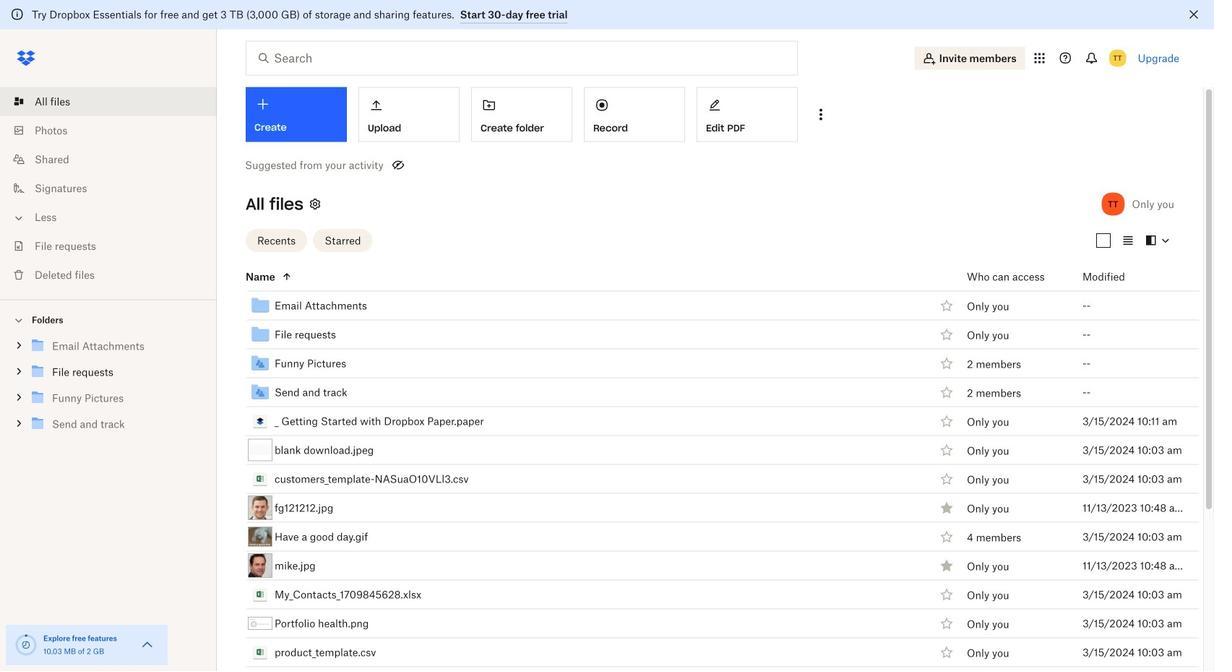 Task type: locate. For each thing, give the bounding box(es) containing it.
add to starred image for name file requests, modified 12/14/2023 5:10 pm, element
[[938, 326, 956, 343]]

name send and track, modified 3/15/2024 9:47 am, element
[[214, 378, 1200, 407]]

/blank download.jpeg image
[[248, 439, 273, 462]]

add to starred image for name send and track, modified 3/15/2024 9:47 am, element
[[938, 384, 956, 401]]

add to starred image inside name product_template.csv, modified 3/15/2024 10:03 am, element
[[938, 644, 956, 662]]

add to starred image inside name email attachments, modified 11/13/2023 11:24 am, element
[[938, 297, 956, 314]]

name customers_template-nasuao10vll3.csv, modified 3/15/2024 10:03 am, element
[[214, 465, 1200, 494]]

2 add to starred image from the top
[[938, 384, 956, 401]]

1 remove from starred image from the top
[[938, 500, 956, 517]]

name sandwich signature.pdf, modified 11/13/2023 10:58 am, element
[[214, 668, 1200, 672]]

7 add to starred image from the top
[[938, 644, 956, 662]]

name my_contacts_1709845628.xlsx, modified 3/15/2024 10:03 am, element
[[214, 581, 1200, 610]]

add to starred image inside name file requests, modified 12/14/2023 5:10 pm, element
[[938, 326, 956, 343]]

name portfolio health.png, modified 3/15/2024 10:03 am, element
[[214, 610, 1200, 639]]

alert
[[0, 0, 1215, 29]]

add to starred image
[[938, 297, 956, 314], [938, 326, 956, 343], [938, 442, 956, 459], [938, 586, 956, 604]]

4 add to starred image from the top
[[938, 471, 956, 488]]

less image
[[12, 211, 26, 226]]

group
[[0, 330, 217, 448]]

/fg121212.jpg image
[[248, 496, 273, 521]]

add to starred image inside name blank download.jpeg, modified 3/15/2024 10:03 am, element
[[938, 442, 956, 459]]

add to starred image inside name send and track, modified 3/15/2024 9:47 am, element
[[938, 384, 956, 401]]

add to starred image for name funny pictures, modified 11/13/2023 11:13 am, element at the bottom of page
[[938, 355, 956, 372]]

list item
[[0, 87, 217, 116]]

3 add to starred image from the top
[[938, 442, 956, 459]]

table
[[214, 263, 1200, 672]]

list
[[0, 78, 217, 300]]

add to starred image inside name customers_template-nasuao10vll3.csv, modified 3/15/2024 10:03 am, element
[[938, 471, 956, 488]]

add to starred image for name blank download.jpeg, modified 3/15/2024 10:03 am, element
[[938, 442, 956, 459]]

add to starred image
[[938, 355, 956, 372], [938, 384, 956, 401], [938, 413, 956, 430], [938, 471, 956, 488], [938, 529, 956, 546], [938, 615, 956, 633], [938, 644, 956, 662]]

add to starred image inside name funny pictures, modified 11/13/2023 11:13 am, element
[[938, 355, 956, 372]]

remove from starred image
[[938, 500, 956, 517], [938, 557, 956, 575]]

remove from starred image inside name mike.jpg, modified 11/13/2023 10:48 am, element
[[938, 557, 956, 575]]

5 add to starred image from the top
[[938, 529, 956, 546]]

name have a good day.gif, modified 3/15/2024 10:03 am, element
[[214, 523, 1200, 552]]

6 add to starred image from the top
[[938, 615, 956, 633]]

name _ getting started with dropbox paper.paper, modified 3/15/2024 10:11 am, element
[[214, 407, 1200, 436]]

1 vertical spatial remove from starred image
[[938, 557, 956, 575]]

1 add to starred image from the top
[[938, 355, 956, 372]]

remove from starred image for name mike.jpg, modified 11/13/2023 10:48 am, element
[[938, 557, 956, 575]]

1 add to starred image from the top
[[938, 297, 956, 314]]

add to starred image for name _ getting started with dropbox paper.paper, modified 3/15/2024 10:11 am, element on the bottom of the page
[[938, 413, 956, 430]]

remove from starred image inside name fg121212.jpg, modified 11/13/2023 10:48 am, element
[[938, 500, 956, 517]]

quota usage image
[[14, 634, 38, 657]]

add to starred image inside name _ getting started with dropbox paper.paper, modified 3/15/2024 10:11 am, element
[[938, 413, 956, 430]]

0 vertical spatial remove from starred image
[[938, 500, 956, 517]]

add to starred image for name have a good day.gif, modified 3/15/2024 10:03 am, element
[[938, 529, 956, 546]]

4 add to starred image from the top
[[938, 586, 956, 604]]

2 add to starred image from the top
[[938, 326, 956, 343]]

2 remove from starred image from the top
[[938, 557, 956, 575]]

add to starred image for name product_template.csv, modified 3/15/2024 10:03 am, element
[[938, 644, 956, 662]]

/portfolio health.png image
[[248, 617, 273, 630]]

3 add to starred image from the top
[[938, 413, 956, 430]]

add to starred image inside "name my_contacts_1709845628.xlsx, modified 3/15/2024 10:03 am," element
[[938, 586, 956, 604]]



Task type: describe. For each thing, give the bounding box(es) containing it.
name funny pictures, modified 11/13/2023 11:13 am, element
[[214, 350, 1200, 378]]

remove from starred image for name fg121212.jpg, modified 11/13/2023 10:48 am, element
[[938, 500, 956, 517]]

dropbox image
[[12, 44, 40, 73]]

name file requests, modified 12/14/2023 5:10 pm, element
[[214, 321, 1200, 350]]

Search in folder "Dropbox" text field
[[274, 50, 768, 67]]

name fg121212.jpg, modified 11/13/2023 10:48 am, element
[[214, 494, 1200, 523]]

/mike.jpg image
[[248, 554, 273, 578]]

add to starred image for name portfolio health.png, modified 3/15/2024 10:03 am, element at the bottom of page
[[938, 615, 956, 633]]

name email attachments, modified 11/13/2023 11:24 am, element
[[214, 292, 1200, 321]]

name product_template.csv, modified 3/15/2024 10:03 am, element
[[214, 639, 1200, 668]]

name mike.jpg, modified 11/13/2023 10:48 am, element
[[214, 552, 1200, 581]]

name blank download.jpeg, modified 3/15/2024 10:03 am, element
[[214, 436, 1200, 465]]

add to starred image for name customers_template-nasuao10vll3.csv, modified 3/15/2024 10:03 am, element
[[938, 471, 956, 488]]

quota usage progress bar
[[14, 634, 38, 657]]

/have a good day.gif image
[[248, 527, 273, 547]]

folder settings image
[[306, 196, 324, 213]]

add to starred image for name email attachments, modified 11/13/2023 11:24 am, element
[[938, 297, 956, 314]]

add to starred image for "name my_contacts_1709845628.xlsx, modified 3/15/2024 10:03 am," element
[[938, 586, 956, 604]]



Task type: vqa. For each thing, say whether or not it's contained in the screenshot.
Name Sandwich Signature.pdf, Modified 11/13/2023 10:58 am, element on the bottom of the page
yes



